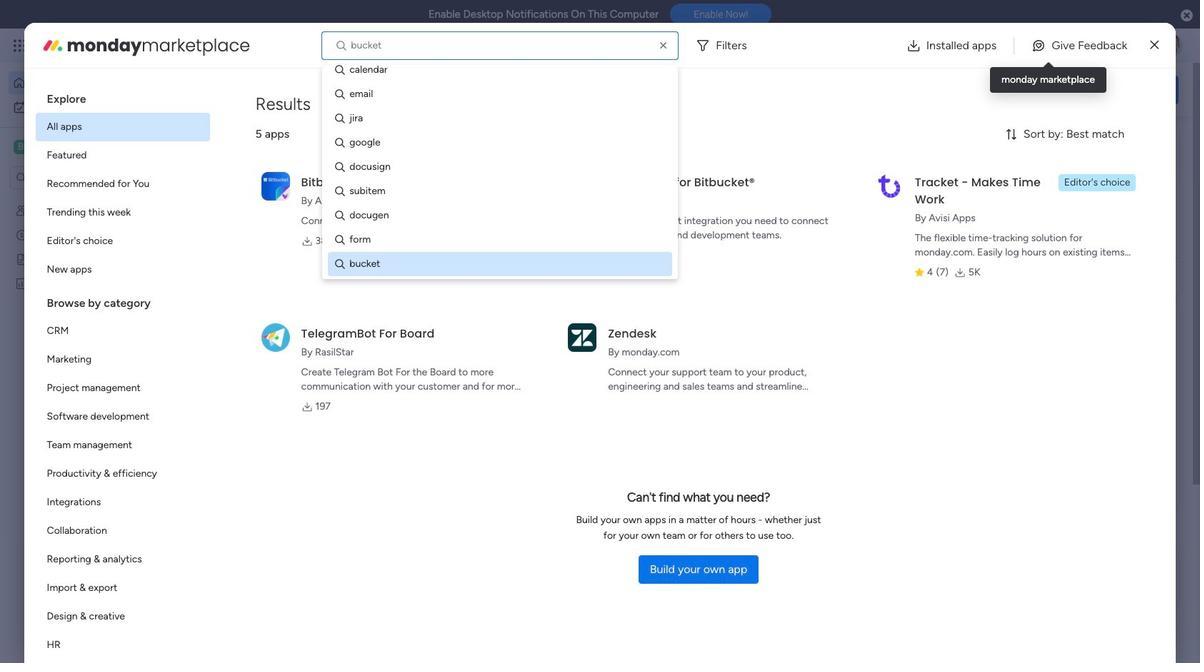 Task type: vqa. For each thing, say whether or not it's contained in the screenshot.
heading
yes



Task type: locate. For each thing, give the bounding box(es) containing it.
monday marketplace image right invite members image
[[1041, 39, 1056, 53]]

0 horizontal spatial monday marketplace image
[[41, 34, 64, 57]]

quick search results list box
[[221, 162, 930, 527]]

v2 bolt switch image
[[1088, 82, 1096, 98]]

1 vertical spatial dapulse x slim image
[[1158, 132, 1175, 149]]

0 vertical spatial heading
[[35, 80, 210, 113]]

dapulse close image
[[1181, 9, 1193, 23]]

option
[[9, 71, 174, 94], [9, 96, 174, 119], [35, 113, 210, 142], [35, 142, 210, 170], [35, 170, 210, 199], [0, 198, 182, 200], [35, 199, 210, 227], [35, 227, 210, 256], [35, 256, 210, 284], [35, 317, 210, 346], [35, 346, 210, 374], [35, 374, 210, 403], [35, 403, 210, 432], [35, 432, 210, 460], [35, 460, 210, 489], [35, 489, 210, 517], [35, 517, 210, 546], [35, 546, 210, 575], [35, 575, 210, 603], [35, 603, 210, 632], [35, 632, 210, 660]]

public board image
[[15, 252, 29, 266]]

workspace image
[[14, 139, 28, 155]]

1 vertical spatial heading
[[35, 284, 210, 317]]

see plans image
[[237, 38, 250, 54]]

app logo image
[[261, 172, 290, 201], [875, 172, 904, 201], [261, 324, 290, 352], [568, 324, 597, 352]]

monday marketplace image right select product image
[[41, 34, 64, 57]]

workspace selection element
[[14, 139, 90, 156]]

dapulse x slim image
[[1151, 37, 1159, 54], [1158, 132, 1175, 149]]

monday marketplace image
[[41, 34, 64, 57], [1041, 39, 1056, 53]]

0 vertical spatial dapulse x slim image
[[1151, 37, 1159, 54]]

2 image
[[989, 29, 1002, 45]]

heading
[[35, 80, 210, 113], [35, 284, 210, 317]]

check circle image
[[986, 181, 995, 192]]

2 heading from the top
[[35, 284, 210, 317]]

invite members image
[[1010, 39, 1024, 53]]

list box
[[35, 80, 210, 664], [0, 195, 182, 488]]

help image
[[1108, 39, 1122, 53]]



Task type: describe. For each thing, give the bounding box(es) containing it.
terry turtle image
[[1161, 34, 1183, 57]]

update feed image
[[978, 39, 993, 53]]

getting started element
[[965, 549, 1179, 607]]

search everything image
[[1076, 39, 1091, 53]]

1 horizontal spatial monday marketplace image
[[1041, 39, 1056, 53]]

circle o image
[[986, 236, 995, 246]]

1 heading from the top
[[35, 80, 210, 113]]

select product image
[[13, 39, 27, 53]]

Search in workspace field
[[30, 170, 119, 186]]

notifications image
[[947, 39, 961, 53]]

public dashboard image
[[15, 277, 29, 290]]

help center element
[[965, 618, 1179, 664]]

v2 user feedback image
[[976, 82, 987, 98]]



